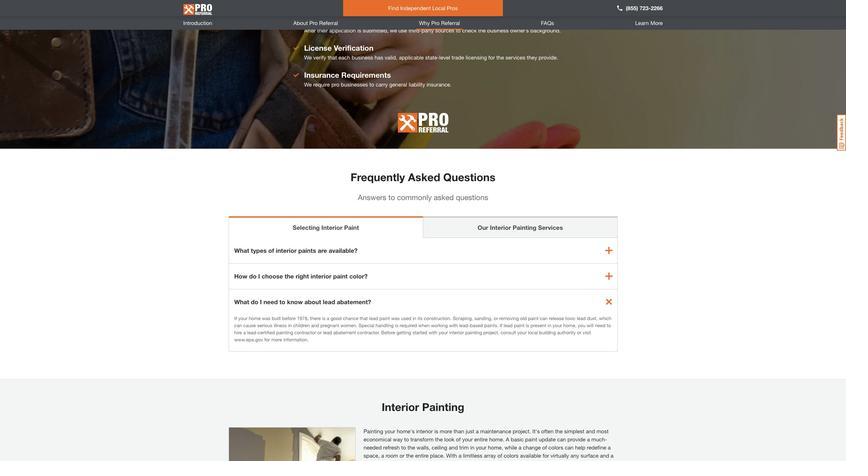 Task type: locate. For each thing, give the bounding box(es) containing it.
space,
[[364, 452, 380, 459]]

1 horizontal spatial for
[[489, 54, 495, 61]]

colors down while
[[504, 452, 519, 459]]

1 horizontal spatial colors
[[549, 444, 564, 450]]

1 vertical spatial i
[[260, 298, 262, 305]]

2 horizontal spatial for
[[543, 452, 550, 459]]

1 vertical spatial with
[[429, 329, 438, 335]]

0 vertical spatial level
[[440, 54, 451, 61]]

with down the working at the right of the page
[[429, 329, 438, 335]]

local
[[433, 5, 446, 11]]

started
[[413, 329, 428, 335]]

limitless
[[463, 452, 483, 459]]

2 horizontal spatial painting
[[513, 224, 537, 231]]

more inside the if your home was built before 1978, there is a good chance that lead paint was used in its construction. scraping, sanding, or removing old paint can release toxic lead dust, which can cause serious illness in children and pregnant women. special handling is required when working with lead-based paints. if lead paint is present in your home, you will need to hire a lead-certified painting contractor or lead abatement contractor. before getting started with your interior painting project, consult your local building authority or visit www.epa.gov for more information.
[[272, 337, 282, 342]]

0 vertical spatial home,
[[564, 322, 577, 328]]

what for what do i need to know about lead abatement?
[[234, 298, 249, 305]]

right
[[296, 272, 309, 280], [454, 460, 465, 461], [586, 460, 597, 461]]

business
[[488, 27, 509, 33], [352, 54, 373, 61]]

1 vertical spatial level
[[489, 460, 500, 461]]

1 pro from the left
[[310, 20, 318, 26]]

and down there
[[311, 322, 319, 328]]

sanding,
[[475, 315, 493, 321]]

if right the paints.
[[500, 322, 503, 328]]

2 vertical spatial for
[[543, 452, 550, 459]]

look
[[445, 436, 455, 442], [466, 460, 476, 461]]

economical
[[364, 436, 392, 442]]

what up home
[[234, 298, 249, 305]]

background check after their application is submitted, we use third-party sources to check the business owner's background.
[[304, 17, 561, 33]]

most
[[597, 428, 609, 434]]

0 vertical spatial with
[[449, 322, 458, 328]]

1 vertical spatial entire
[[415, 452, 429, 459]]

0 vertical spatial provide
[[568, 436, 586, 442]]

faqs
[[541, 20, 555, 26]]

licensing
[[466, 54, 487, 61]]

in up "limitless" on the right of the page
[[471, 444, 475, 450]]

0 vertical spatial do
[[249, 272, 257, 280]]

colors up virtually
[[549, 444, 564, 450]]

your up "limitless" on the right of the page
[[476, 444, 487, 450]]

referral up sources
[[441, 20, 460, 26]]

what left types
[[234, 247, 249, 254]]

1 was from the left
[[262, 315, 271, 321]]

1 horizontal spatial level
[[489, 460, 500, 461]]

referral up their
[[319, 20, 338, 26]]

the right check
[[479, 27, 486, 33]]

level down array
[[489, 460, 500, 461]]

interior right our
[[490, 224, 511, 231]]

verification
[[334, 44, 374, 52]]

that left the each
[[328, 54, 337, 61]]

requirements
[[342, 71, 391, 79]]

1 vertical spatial just
[[435, 460, 443, 461]]

0 vertical spatial entire
[[475, 436, 488, 442]]

for inside the if your home was built before 1978, there is a good chance that lead paint was used in its construction. scraping, sanding, or removing old paint can release toxic lead dust, which can cause serious illness in children and pregnant women. special handling is required when working with lead-based paints. if lead paint is present in your home, you will need to hire a lead-certified painting contractor or lead abatement contractor. before getting started with your interior painting project, consult your local building authority or visit www.epa.gov for more information.
[[265, 337, 270, 342]]

why
[[419, 20, 430, 26]]

find
[[567, 460, 576, 461]]

painting up economical
[[364, 428, 384, 434]]

0 vertical spatial more
[[272, 337, 282, 342]]

that inside the if your home was built before 1978, there is a good chance that lead paint was used in its construction. scraping, sanding, or removing old paint can release toxic lead dust, which can cause serious illness in children and pregnant women. special handling is required when working with lead-based paints. if lead paint is present in your home, you will need to hire a lead-certified painting contractor or lead abatement contractor. before getting started with your interior painting project, consult your local building authority or visit www.epa.gov for more information.
[[360, 315, 368, 321]]

0 vertical spatial i
[[258, 272, 260, 280]]

2 we from the top
[[304, 81, 312, 88]]

project.
[[513, 428, 531, 434]]

often
[[542, 428, 554, 434]]

a up pregnant
[[327, 315, 330, 321]]

to left know
[[280, 298, 286, 305]]

carry
[[376, 81, 388, 88]]

abatement?
[[337, 298, 372, 305]]

paints.
[[485, 322, 499, 328]]

painting up than
[[422, 400, 465, 413]]

painting down based
[[466, 329, 482, 335]]

1 horizontal spatial pro
[[432, 20, 440, 26]]

1 what from the top
[[234, 247, 249, 254]]

has
[[375, 54, 384, 61]]

we inside the insurance requirements we require pro businesses to carry general liability insurance.
[[304, 81, 312, 88]]

(855) 723-2266 link
[[617, 4, 663, 12]]

1 horizontal spatial with
[[449, 322, 458, 328]]

contractor
[[295, 329, 316, 335]]

of right array
[[498, 452, 503, 459]]

0 horizontal spatial need
[[264, 298, 278, 305]]

do right how
[[249, 272, 257, 280]]

0 vertical spatial lead-
[[460, 322, 470, 328]]

can
[[540, 315, 548, 321], [234, 322, 242, 328], [558, 436, 566, 442], [565, 444, 574, 450]]

1 horizontal spatial home,
[[564, 322, 577, 328]]

entire
[[475, 436, 488, 442], [415, 452, 429, 459]]

the left services
[[497, 54, 504, 61]]

1 horizontal spatial lead-
[[460, 322, 470, 328]]

for up you're
[[543, 452, 550, 459]]

its
[[418, 315, 423, 321]]

to right answers
[[389, 193, 395, 202]]

a right the hire
[[243, 329, 246, 335]]

much-
[[592, 436, 608, 442]]

look down than
[[445, 436, 455, 442]]

level
[[440, 54, 451, 61], [489, 460, 500, 461]]

chance
[[343, 315, 359, 321]]

pro up party
[[432, 20, 440, 26]]

1 we from the top
[[304, 54, 312, 61]]

and down redefine
[[600, 452, 610, 459]]

we for license verification
[[304, 54, 312, 61]]

the inside background check after their application is submitted, we use third-party sources to check the business owner's background.
[[479, 27, 486, 33]]

1 vertical spatial what
[[234, 298, 249, 305]]

1 vertical spatial business
[[352, 54, 373, 61]]

women.
[[341, 322, 358, 328]]

1 horizontal spatial right
[[454, 460, 465, 461]]

1 horizontal spatial referral
[[441, 20, 460, 26]]

0 vertical spatial business
[[488, 27, 509, 33]]

1 vertical spatial need
[[595, 322, 606, 328]]

0 horizontal spatial look
[[445, 436, 455, 442]]

right up what do i need to know about lead abatement?
[[296, 272, 309, 280]]

our interior painting services
[[478, 224, 563, 231]]

the right choose
[[285, 272, 294, 280]]

is up ceiling
[[435, 428, 439, 434]]

pro referral logo image
[[183, 1, 212, 18]]

license
[[304, 44, 332, 52]]

home, down toxic
[[564, 322, 577, 328]]

0 horizontal spatial painting
[[364, 428, 384, 434]]

i left choose
[[258, 272, 260, 280]]

interior for selecting
[[322, 224, 343, 231]]

0 vertical spatial that
[[328, 54, 337, 61]]

2 vertical spatial painting
[[364, 428, 384, 434]]

trim
[[460, 444, 469, 450]]

array
[[484, 452, 496, 459]]

more down the certified
[[272, 337, 282, 342]]

0 horizontal spatial right
[[296, 272, 309, 280]]

require
[[314, 81, 330, 88]]

is
[[358, 27, 362, 33], [322, 315, 326, 321], [395, 322, 399, 328], [526, 322, 530, 328], [435, 428, 439, 434]]

for inside license verification we verify that each business has valid, applicable state-level trade licensing for the services they provide.
[[489, 54, 495, 61]]

to inside the insurance requirements we require pro businesses to carry general liability insurance.
[[370, 81, 375, 88]]

paint
[[333, 272, 348, 280], [380, 315, 390, 321], [529, 315, 539, 321], [514, 322, 525, 328], [526, 436, 538, 442]]

1 vertical spatial we
[[304, 81, 312, 88]]

1 horizontal spatial that
[[360, 315, 368, 321]]

you
[[578, 322, 586, 328]]

was
[[262, 315, 271, 321], [392, 315, 400, 321]]

do
[[249, 272, 257, 280], [251, 298, 259, 305]]

insurance.
[[427, 81, 452, 88]]

if up the hire
[[234, 315, 237, 321]]

are
[[318, 247, 327, 254]]

business inside background check after their application is submitted, we use third-party sources to check the business owner's background.
[[488, 27, 509, 33]]

to left check
[[456, 27, 461, 33]]

referral
[[319, 20, 338, 26], [441, 20, 460, 26]]

can up the hire
[[234, 322, 242, 328]]

right down surface
[[586, 460, 597, 461]]

and up with
[[449, 444, 458, 450]]

1 vertical spatial more
[[440, 428, 452, 434]]

the inside license verification we verify that each business has valid, applicable state-level trade licensing for the services they provide.
[[497, 54, 504, 61]]

0 vertical spatial need
[[264, 298, 278, 305]]

basic
[[511, 436, 524, 442]]

questions
[[444, 171, 496, 183]]

that up 'special'
[[360, 315, 368, 321]]

interior inside the if your home was built before 1978, there is a good chance that lead paint was used in its construction. scraping, sanding, or removing old paint can release toxic lead dust, which can cause serious illness in children and pregnant women. special handling is required when working with lead-based paints. if lead paint is present in your home, you will need to hire a lead-certified painting contractor or lead abatement contractor. before getting started with your interior painting project, consult your local building authority or visit www.epa.gov for more information.
[[450, 329, 464, 335]]

0 vertical spatial look
[[445, 436, 455, 442]]

just right than
[[466, 428, 475, 434]]

1 referral from the left
[[319, 20, 338, 26]]

1 horizontal spatial entire
[[475, 436, 488, 442]]

0 horizontal spatial business
[[352, 54, 373, 61]]

to left carry
[[370, 81, 375, 88]]

1 vertical spatial painting
[[422, 400, 465, 413]]

when
[[419, 322, 430, 328]]

services
[[539, 224, 563, 231]]

interior up home's
[[382, 400, 419, 413]]

we inside license verification we verify that each business has valid, applicable state-level trade licensing for the services they provide.
[[304, 54, 312, 61]]

lead- down scraping,
[[460, 322, 470, 328]]

what do i need to know about lead abatement?
[[234, 298, 372, 305]]

sure
[[548, 460, 559, 461]]

2 what from the top
[[234, 298, 249, 305]]

we left require
[[304, 81, 312, 88]]

special
[[359, 322, 375, 328]]

i
[[258, 272, 260, 280], [260, 298, 262, 305]]

what for what types of interior paints are available?
[[234, 247, 249, 254]]

interior left paint
[[322, 224, 343, 231]]

1 horizontal spatial if
[[500, 322, 503, 328]]

independent
[[401, 5, 431, 11]]

lead up you
[[577, 315, 586, 321]]

for right licensing
[[489, 54, 495, 61]]

0 horizontal spatial was
[[262, 315, 271, 321]]

level inside the painting your home's interior is more than just a maintenance project. it's often the simplest and most economical way to transform the look of your entire home. a basic paint update can provide a much- needed refresh to the walls, ceiling and trim in your home, while a change of colors can help redefine a space, a room or the entire place. with a limitless array of colors available for virtually any surface and a number of sheens to provide just the right look and level of durability, you're sure to find the right m
[[489, 460, 500, 461]]

0 horizontal spatial level
[[440, 54, 451, 61]]

painting left services
[[513, 224, 537, 231]]

0 horizontal spatial for
[[265, 337, 270, 342]]

0 horizontal spatial lead-
[[247, 329, 258, 335]]

was up serious
[[262, 315, 271, 321]]

scraping,
[[453, 315, 473, 321]]

right down with
[[454, 460, 465, 461]]

change
[[523, 444, 541, 450]]

2 referral from the left
[[441, 20, 460, 26]]

0 horizontal spatial that
[[328, 54, 337, 61]]

0 horizontal spatial more
[[272, 337, 282, 342]]

for inside the painting your home's interior is more than just a maintenance project. it's often the simplest and most economical way to transform the look of your entire home. a basic paint update can provide a much- needed refresh to the walls, ceiling and trim in your home, while a change of colors can help redefine a space, a room or the entire place. with a limitless array of colors available for virtually any surface and a number of sheens to provide just the right look and level of durability, you're sure to find the right m
[[543, 452, 550, 459]]

0 horizontal spatial pro
[[310, 20, 318, 26]]

while
[[505, 444, 517, 450]]

before
[[282, 315, 296, 321]]

0 horizontal spatial painting
[[276, 329, 293, 335]]

2266
[[651, 5, 663, 11]]

check
[[350, 17, 372, 25]]

need up the built
[[264, 298, 278, 305]]

project,
[[484, 329, 500, 335]]

introduction
[[183, 20, 212, 26]]

toxic
[[566, 315, 576, 321]]

authority
[[558, 329, 576, 335]]

with down scraping,
[[449, 322, 458, 328]]

0 vertical spatial what
[[234, 247, 249, 254]]

of
[[269, 247, 274, 254], [456, 436, 461, 442], [543, 444, 547, 450], [498, 452, 503, 459], [384, 460, 389, 461], [501, 460, 506, 461]]

1 horizontal spatial was
[[392, 315, 400, 321]]

is down old on the right
[[526, 322, 530, 328]]

home, inside the painting your home's interior is more than just a maintenance project. it's often the simplest and most economical way to transform the look of your entire home. a basic paint update can provide a much- needed refresh to the walls, ceiling and trim in your home, while a change of colors can help redefine a space, a room or the entire place. with a limitless array of colors available for virtually any surface and a number of sheens to provide just the right look and level of durability, you're sure to find the right m
[[488, 444, 504, 450]]

0 horizontal spatial referral
[[319, 20, 338, 26]]

is up getting
[[395, 322, 399, 328]]

feedback link image
[[838, 114, 847, 151]]

1 horizontal spatial painting
[[466, 329, 482, 335]]

is inside the painting your home's interior is more than just a maintenance project. it's often the simplest and most economical way to transform the look of your entire home. a basic paint update can provide a much- needed refresh to the walls, ceiling and trim in your home, while a change of colors can help redefine a space, a room or the entire place. with a limitless array of colors available for virtually any surface and a number of sheens to provide just the right look and level of durability, you're sure to find the right m
[[435, 428, 439, 434]]

home, down "home."
[[488, 444, 504, 450]]

if
[[234, 315, 237, 321], [500, 322, 503, 328]]

business left owner's
[[488, 27, 509, 33]]

lead- down cause
[[247, 329, 258, 335]]

1 vertical spatial home,
[[488, 444, 504, 450]]

0 horizontal spatial home,
[[488, 444, 504, 450]]

provide down walls,
[[415, 460, 433, 461]]

0 vertical spatial for
[[489, 54, 495, 61]]

1 vertical spatial for
[[265, 337, 270, 342]]

more left than
[[440, 428, 452, 434]]

ceiling
[[432, 444, 448, 450]]

asked
[[408, 171, 441, 183]]

home,
[[564, 322, 577, 328], [488, 444, 504, 450]]

lead-
[[460, 322, 470, 328], [247, 329, 258, 335]]

frequently
[[351, 171, 405, 183]]

of down room on the bottom of page
[[384, 460, 389, 461]]

1 horizontal spatial need
[[595, 322, 606, 328]]

0 horizontal spatial entire
[[415, 452, 429, 459]]

1 horizontal spatial business
[[488, 27, 509, 33]]

0 horizontal spatial with
[[429, 329, 438, 335]]

painting inside the painting your home's interior is more than just a maintenance project. it's often the simplest and most economical way to transform the look of your entire home. a basic paint update can provide a much- needed refresh to the walls, ceiling and trim in your home, while a change of colors can help redefine a space, a room or the entire place. with a limitless array of colors available for virtually any surface and a number of sheens to provide just the right look and level of durability, you're sure to find the right m
[[364, 428, 384, 434]]

1 vertical spatial lead-
[[247, 329, 258, 335]]

your up cause
[[238, 315, 248, 321]]

0 horizontal spatial colors
[[504, 452, 519, 459]]

entire left "home."
[[475, 436, 488, 442]]

provide
[[568, 436, 586, 442], [415, 460, 433, 461]]

building
[[540, 329, 556, 335]]

0 horizontal spatial interior
[[322, 224, 343, 231]]

1 horizontal spatial look
[[466, 460, 476, 461]]

paint up change
[[526, 436, 538, 442]]

2 horizontal spatial interior
[[490, 224, 511, 231]]

referral for why pro referral
[[441, 20, 460, 26]]

virtually
[[551, 452, 570, 459]]

what types of interior paints are available?
[[234, 247, 358, 254]]

interior down are
[[311, 272, 332, 280]]

referral for about pro referral
[[319, 20, 338, 26]]

interior inside the painting your home's interior is more than just a maintenance project. it's often the simplest and most economical way to transform the look of your entire home. a basic paint update can provide a much- needed refresh to the walls, ceiling and trim in your home, while a change of colors can help redefine a space, a room or the entire place. with a limitless array of colors available for virtually any surface and a number of sheens to provide just the right look and level of durability, you're sure to find the right m
[[416, 428, 433, 434]]

1 vertical spatial do
[[251, 298, 259, 305]]

in down before
[[288, 322, 292, 328]]

your down the working at the right of the page
[[439, 329, 448, 335]]

2 pro from the left
[[432, 20, 440, 26]]

pro up after
[[310, 20, 318, 26]]

1 horizontal spatial more
[[440, 428, 452, 434]]

was left used
[[392, 315, 400, 321]]

0 vertical spatial we
[[304, 54, 312, 61]]

1 vertical spatial that
[[360, 315, 368, 321]]

0 vertical spatial painting
[[513, 224, 537, 231]]

a right surface
[[611, 452, 614, 459]]

do for what
[[251, 298, 259, 305]]

0 vertical spatial if
[[234, 315, 237, 321]]

just down place. at right
[[435, 460, 443, 461]]

1 vertical spatial look
[[466, 460, 476, 461]]

transform
[[411, 436, 434, 442]]

i for need
[[260, 298, 262, 305]]

home.
[[490, 436, 505, 442]]

1 horizontal spatial just
[[466, 428, 475, 434]]

a left room on the bottom of page
[[382, 452, 384, 459]]

the
[[479, 27, 486, 33], [497, 54, 504, 61], [285, 272, 294, 280], [556, 428, 563, 434], [435, 436, 443, 442], [408, 444, 415, 450], [406, 452, 414, 459], [445, 460, 452, 461], [577, 460, 585, 461]]

certified
[[258, 329, 275, 335]]

of down update
[[543, 444, 547, 450]]

your up way on the bottom left of the page
[[385, 428, 396, 434]]

need down which
[[595, 322, 606, 328]]

way
[[393, 436, 403, 442]]

entire down walls,
[[415, 452, 429, 459]]

0 horizontal spatial provide
[[415, 460, 433, 461]]



Task type: vqa. For each thing, say whether or not it's contained in the screenshot.
28
no



Task type: describe. For each thing, give the bounding box(es) containing it.
the up sheens
[[406, 452, 414, 459]]

to inside the if your home was built before 1978, there is a good chance that lead paint was used in its construction. scraping, sanding, or removing old paint can release toxic lead dust, which can cause serious illness in children and pregnant women. special handling is required when working with lead-based paints. if lead paint is present in your home, you will need to hire a lead-certified painting contractor or lead abatement contractor. before getting started with your interior painting project, consult your local building authority or visit www.epa.gov for more information.
[[607, 322, 611, 328]]

to down virtually
[[560, 460, 565, 461]]

of right types
[[269, 247, 274, 254]]

interior painting
[[382, 400, 465, 413]]

2 painting from the left
[[466, 329, 482, 335]]

in up the building
[[548, 322, 552, 328]]

our
[[478, 224, 489, 231]]

to down way on the bottom left of the page
[[402, 444, 406, 450]]

getting
[[397, 329, 411, 335]]

pro for about
[[310, 20, 318, 26]]

good
[[331, 315, 342, 321]]

business inside license verification we verify that each business has valid, applicable state-level trade licensing for the services they provide.
[[352, 54, 373, 61]]

frequently asked questions
[[351, 171, 496, 183]]

1 horizontal spatial painting
[[422, 400, 465, 413]]

valid,
[[385, 54, 398, 61]]

paint down old on the right
[[514, 322, 525, 328]]

1 horizontal spatial provide
[[568, 436, 586, 442]]

or down pregnant
[[318, 329, 322, 335]]

lead up consult
[[504, 322, 513, 328]]

handling
[[376, 322, 394, 328]]

hire
[[234, 329, 242, 335]]

paint inside the painting your home's interior is more than just a maintenance project. it's often the simplest and most economical way to transform the look of your entire home. a basic paint update can provide a much- needed refresh to the walls, ceiling and trim in your home, while a change of colors can help redefine a space, a room or the entire place. with a limitless array of colors available for virtually any surface and a number of sheens to provide just the right look and level of durability, you're sure to find the right m
[[526, 436, 538, 442]]

based
[[470, 322, 483, 328]]

lead up 'special'
[[369, 315, 378, 321]]

1 painting from the left
[[276, 329, 293, 335]]

1 vertical spatial colors
[[504, 452, 519, 459]]

questions
[[456, 193, 489, 202]]

simplest
[[565, 428, 585, 434]]

abatement
[[334, 329, 356, 335]]

paint left color?
[[333, 272, 348, 280]]

do for how
[[249, 272, 257, 280]]

(855) 723-2266
[[626, 5, 663, 11]]

businesses
[[341, 81, 368, 88]]

of left durability,
[[501, 460, 506, 461]]

it's
[[533, 428, 540, 434]]

can right update
[[558, 436, 566, 442]]

more inside the painting your home's interior is more than just a maintenance project. it's often the simplest and most economical way to transform the look of your entire home. a basic paint update can provide a much- needed refresh to the walls, ceiling and trim in your home, while a change of colors can help redefine a space, a room or the entire place. with a limitless array of colors available for virtually any surface and a number of sheens to provide just the right look and level of durability, you're sure to find the right m
[[440, 428, 452, 434]]

0 vertical spatial colors
[[549, 444, 564, 450]]

lead down pregnant
[[323, 329, 332, 335]]

(855)
[[626, 5, 639, 11]]

home's
[[397, 428, 415, 434]]

and down array
[[478, 460, 487, 461]]

verify
[[314, 54, 326, 61]]

party
[[422, 27, 434, 33]]

why pro referral
[[419, 20, 460, 26]]

submitted,
[[363, 27, 389, 33]]

interior for our
[[490, 224, 511, 231]]

commonly
[[397, 193, 432, 202]]

and inside the if your home was built before 1978, there is a good chance that lead paint was used in its construction. scraping, sanding, or removing old paint can release toxic lead dust, which can cause serious illness in children and pregnant women. special handling is required when working with lead-based paints. if lead paint is present in your home, you will need to hire a lead-certified painting contractor or lead abatement contractor. before getting started with your interior painting project, consult your local building authority or visit www.epa.gov for more information.
[[311, 322, 319, 328]]

is inside background check after their application is submitted, we use third-party sources to check the business owner's background.
[[358, 27, 362, 33]]

can up any
[[565, 444, 574, 450]]

or inside the painting your home's interior is more than just a maintenance project. it's often the simplest and most economical way to transform the look of your entire home. a basic paint update can provide a much- needed refresh to the walls, ceiling and trim in your home, while a change of colors can help redefine a space, a room or the entire place. with a limitless array of colors available for virtually any surface and a number of sheens to provide just the right look and level of durability, you're sure to find the right m
[[400, 452, 405, 459]]

background
[[304, 17, 348, 25]]

in inside the painting your home's interior is more than just a maintenance project. it's often the simplest and most economical way to transform the look of your entire home. a basic paint update can provide a much- needed refresh to the walls, ceiling and trim in your home, while a change of colors can help redefine a space, a room or the entire place. with a limitless array of colors available for virtually any surface and a number of sheens to provide just the right look and level of durability, you're sure to find the right m
[[471, 444, 475, 450]]

0 horizontal spatial if
[[234, 315, 237, 321]]

their
[[317, 27, 328, 33]]

working
[[431, 322, 448, 328]]

choose
[[262, 272, 283, 280]]

the down any
[[577, 460, 585, 461]]

removing
[[500, 315, 519, 321]]

a right than
[[476, 428, 479, 434]]

maintenance
[[481, 428, 512, 434]]

or down you
[[577, 329, 582, 335]]

old
[[521, 315, 527, 321]]

use
[[399, 27, 407, 33]]

required
[[400, 322, 417, 328]]

sheens
[[390, 460, 407, 461]]

can up present
[[540, 315, 548, 321]]

they
[[527, 54, 538, 61]]

about pro referral
[[294, 20, 338, 26]]

paint up handling
[[380, 315, 390, 321]]

need inside the if your home was built before 1978, there is a good chance that lead paint was used in its construction. scraping, sanding, or removing old paint can release toxic lead dust, which can cause serious illness in children and pregnant women. special handling is required when working with lead-based paints. if lead paint is present in your home, you will need to hire a lead-certified painting contractor or lead abatement contractor. before getting started with your interior painting project, consult your local building authority or visit www.epa.gov for more information.
[[595, 322, 606, 328]]

state-
[[426, 54, 440, 61]]

types
[[251, 247, 267, 254]]

www.epa.gov
[[234, 337, 263, 342]]

1 horizontal spatial interior
[[382, 400, 419, 413]]

that inside license verification we verify that each business has valid, applicable state-level trade licensing for the services they provide.
[[328, 54, 337, 61]]

selecting interior paint
[[293, 224, 359, 231]]

refresh
[[384, 444, 400, 450]]

learn
[[636, 20, 649, 26]]

in left its
[[413, 315, 417, 321]]

find independent local pros button
[[343, 0, 503, 16]]

a left much-
[[587, 436, 590, 442]]

the up ceiling
[[435, 436, 443, 442]]

or up the paints.
[[494, 315, 498, 321]]

update
[[539, 436, 556, 442]]

painting your home's interior is more than just a maintenance project. it's often the simplest and most economical way to transform the look of your entire home. a basic paint update can provide a much- needed refresh to the walls, ceiling and trim in your home, while a change of colors can help redefine a space, a room or the entire place. with a limitless array of colors available for virtually any surface and a number of sheens to provide just the right look and level of durability, you're sure to find the right m
[[364, 428, 614, 461]]

pro for why
[[432, 20, 440, 26]]

construction.
[[424, 315, 452, 321]]

the right often
[[556, 428, 563, 434]]

answers
[[358, 193, 387, 202]]

of down than
[[456, 436, 461, 442]]

redefine
[[587, 444, 607, 450]]

paint up present
[[529, 315, 539, 321]]

check
[[462, 27, 477, 33]]

a
[[506, 436, 510, 442]]

2 was from the left
[[392, 315, 400, 321]]

a right with
[[459, 452, 462, 459]]

we for insurance requirements
[[304, 81, 312, 88]]

cause
[[243, 322, 256, 328]]

color?
[[350, 272, 368, 280]]

i for choose
[[258, 272, 260, 280]]

owner's
[[511, 27, 529, 33]]

pro
[[332, 81, 340, 88]]

is right there
[[322, 315, 326, 321]]

about
[[294, 20, 308, 26]]

trade
[[452, 54, 465, 61]]

insurance requirements we require pro businesses to carry general liability insurance.
[[304, 71, 452, 88]]

a down basic
[[519, 444, 522, 450]]

more
[[651, 20, 663, 26]]

0 horizontal spatial just
[[435, 460, 443, 461]]

2 horizontal spatial right
[[586, 460, 597, 461]]

0 vertical spatial just
[[466, 428, 475, 434]]

provide.
[[539, 54, 559, 61]]

if your home was built before 1978, there is a good chance that lead paint was used in its construction. scraping, sanding, or removing old paint can release toxic lead dust, which can cause serious illness in children and pregnant women. special handling is required when working with lead-based paints. if lead paint is present in your home, you will need to hire a lead-certified painting contractor or lead abatement contractor. before getting started with your interior painting project, consult your local building authority or visit www.epa.gov for more information.
[[234, 315, 612, 342]]

available
[[520, 452, 542, 459]]

how
[[234, 272, 248, 280]]

surface
[[581, 452, 599, 459]]

to down home's
[[404, 436, 409, 442]]

sources
[[436, 27, 455, 33]]

1 vertical spatial if
[[500, 322, 503, 328]]

interior left paints
[[276, 247, 297, 254]]

723-
[[640, 5, 651, 11]]

room
[[386, 452, 398, 459]]

the down with
[[445, 460, 452, 461]]

know
[[287, 298, 303, 305]]

present
[[531, 322, 547, 328]]

your up trim
[[463, 436, 473, 442]]

www.epa.gov link
[[234, 337, 263, 342]]

level inside license verification we verify that each business has valid, applicable state-level trade licensing for the services they provide.
[[440, 54, 451, 61]]

help
[[576, 444, 586, 450]]

a right redefine
[[608, 444, 611, 450]]

find
[[389, 5, 399, 11]]

general
[[390, 81, 407, 88]]

with
[[447, 452, 457, 459]]

lead right about
[[323, 298, 335, 305]]

built
[[272, 315, 281, 321]]

to inside background check after their application is submitted, we use third-party sources to check the business owner's background.
[[456, 27, 461, 33]]

home, inside the if your home was built before 1978, there is a good chance that lead paint was used in its construction. scraping, sanding, or removing old paint can release toxic lead dust, which can cause serious illness in children and pregnant women. special handling is required when working with lead-based paints. if lead paint is present in your home, you will need to hire a lead-certified painting contractor or lead abatement contractor. before getting started with your interior painting project, consult your local building authority or visit www.epa.gov for more information.
[[564, 322, 577, 328]]

used
[[401, 315, 412, 321]]

illness
[[274, 322, 287, 328]]

to right sheens
[[409, 460, 414, 461]]

applicable
[[399, 54, 424, 61]]

and up much-
[[586, 428, 596, 434]]

1 vertical spatial provide
[[415, 460, 433, 461]]

each
[[339, 54, 350, 61]]

your left local
[[518, 329, 527, 335]]

license verification we verify that each business has valid, applicable state-level trade licensing for the services they provide.
[[304, 44, 559, 61]]

your down release
[[553, 322, 562, 328]]

the left walls,
[[408, 444, 415, 450]]

answers to commonly asked questions
[[358, 193, 489, 202]]



